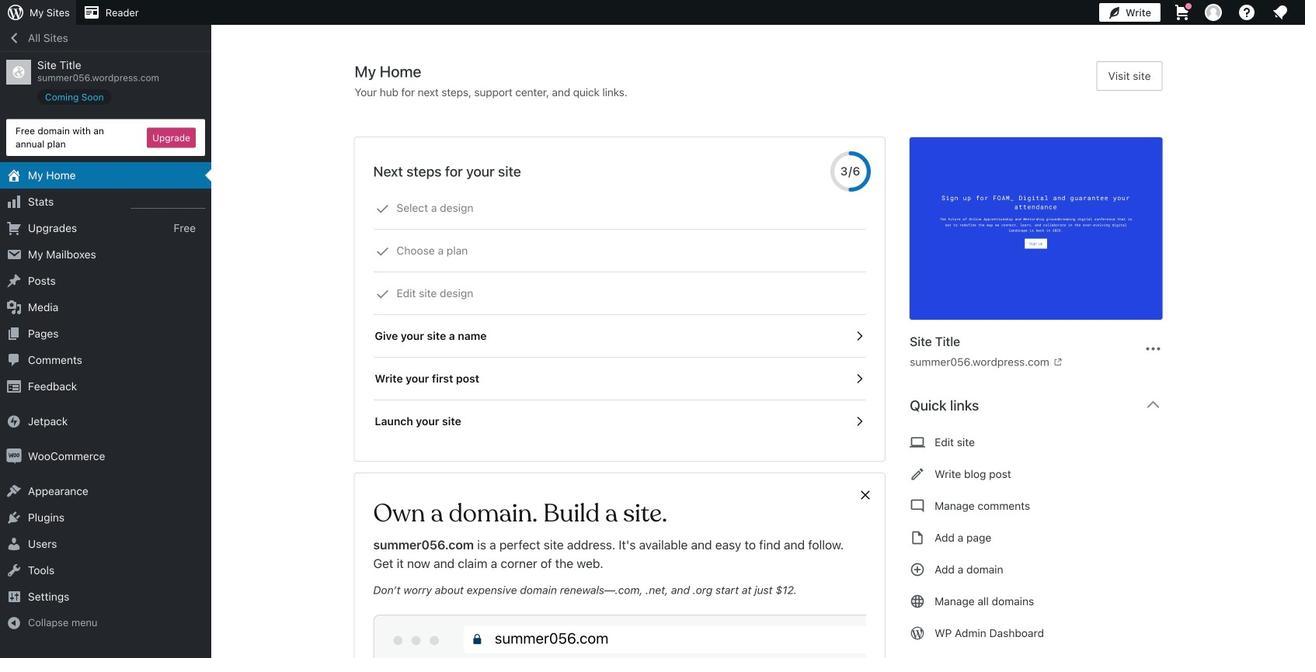 Task type: describe. For each thing, give the bounding box(es) containing it.
launchpad checklist element
[[373, 187, 866, 443]]

laptop image
[[910, 433, 925, 452]]

1 task enabled image from the top
[[852, 329, 866, 343]]

dismiss domain name promotion image
[[859, 486, 873, 505]]

2 task complete image from the top
[[376, 287, 390, 301]]

1 task complete image from the top
[[376, 245, 390, 259]]

mode_comment image
[[910, 497, 925, 516]]

2 img image from the top
[[6, 449, 22, 465]]

2 task enabled image from the top
[[852, 372, 866, 386]]

3 task enabled image from the top
[[852, 415, 866, 429]]



Task type: vqa. For each thing, say whether or not it's contained in the screenshot.
the
no



Task type: locate. For each thing, give the bounding box(es) containing it.
task enabled image
[[852, 329, 866, 343], [852, 372, 866, 386], [852, 415, 866, 429]]

progress bar
[[831, 151, 871, 192]]

edit image
[[910, 465, 925, 484]]

task complete image
[[376, 245, 390, 259], [376, 287, 390, 301]]

more options for site site title image
[[1144, 340, 1163, 359]]

highest hourly views 0 image
[[131, 199, 205, 209]]

1 vertical spatial task complete image
[[376, 287, 390, 301]]

1 img image from the top
[[6, 414, 22, 430]]

0 vertical spatial task complete image
[[376, 245, 390, 259]]

img image
[[6, 414, 22, 430], [6, 449, 22, 465]]

2 vertical spatial task enabled image
[[852, 415, 866, 429]]

0 vertical spatial img image
[[6, 414, 22, 430]]

1 vertical spatial img image
[[6, 449, 22, 465]]

insert_drive_file image
[[910, 529, 925, 548]]

my profile image
[[1205, 4, 1222, 21]]

1 vertical spatial task enabled image
[[852, 372, 866, 386]]

manage your notifications image
[[1271, 3, 1290, 22]]

0 vertical spatial task enabled image
[[852, 329, 866, 343]]

task complete image
[[376, 202, 390, 216]]

help image
[[1238, 3, 1256, 22]]

main content
[[355, 61, 1175, 659]]

my shopping cart image
[[1173, 3, 1192, 22]]



